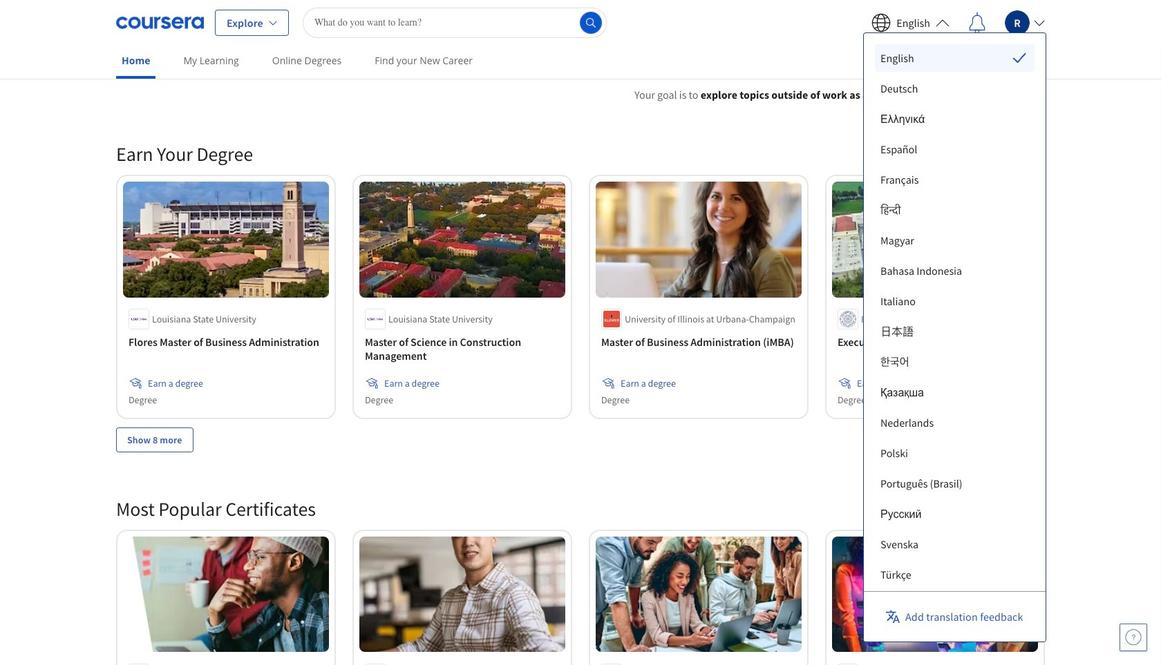 Task type: locate. For each thing, give the bounding box(es) containing it.
radio item
[[875, 44, 1035, 72]]

None search field
[[303, 7, 607, 38]]

menu
[[875, 44, 1035, 666]]

main content
[[0, 70, 1161, 666]]



Task type: vqa. For each thing, say whether or not it's contained in the screenshot.
search box
yes



Task type: describe. For each thing, give the bounding box(es) containing it.
most popular certificates collection element
[[108, 475, 1054, 666]]

earn your degree collection element
[[108, 120, 1054, 475]]

help center image
[[1126, 630, 1142, 646]]

coursera image
[[116, 11, 204, 34]]



